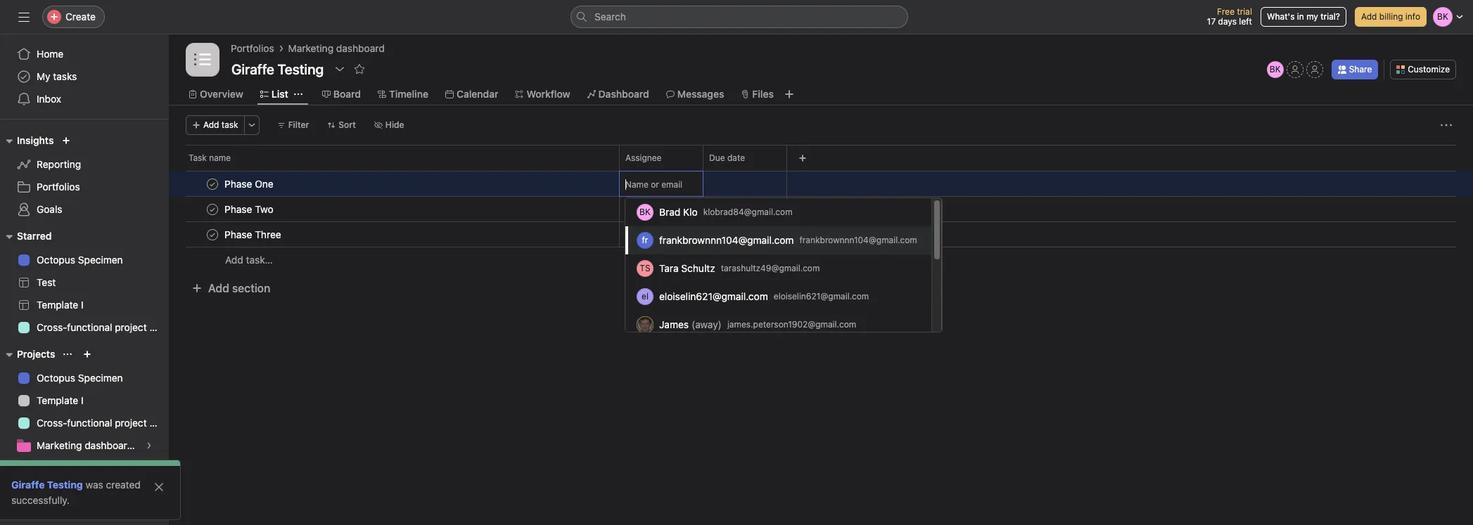 Task type: vqa. For each thing, say whether or not it's contained in the screenshot.
the bottommost Template I link
yes



Task type: describe. For each thing, give the bounding box(es) containing it.
starred button
[[0, 228, 52, 245]]

el
[[642, 291, 649, 302]]

search button
[[571, 6, 909, 28]]

Phase Three text field
[[222, 228, 286, 242]]

assignee
[[626, 153, 662, 163]]

bk inside button
[[1270, 64, 1281, 75]]

section
[[232, 282, 271, 295]]

marketing dashboards
[[37, 440, 138, 452]]

hide
[[386, 120, 404, 130]]

share button
[[1332, 60, 1379, 80]]

add to starred image
[[354, 63, 365, 75]]

1 horizontal spatial marketing dashboard link
[[288, 41, 385, 56]]

projects button
[[0, 346, 55, 363]]

17
[[1208, 16, 1216, 27]]

1 template i link from the top
[[8, 294, 160, 317]]

test
[[37, 277, 56, 289]]

hide sidebar image
[[18, 11, 30, 23]]

what's
[[1268, 11, 1295, 22]]

frankbrownnn104@gmail.com inside frankbrownnn104@gmail.com frankbrownnn104@gmail.com
[[800, 235, 918, 246]]

brad klo klobrad84@gmail.com
[[660, 206, 793, 218]]

insights
[[17, 134, 54, 146]]

tara
[[660, 263, 679, 274]]

2 cross-functional project plan link from the top
[[8, 412, 169, 435]]

insights button
[[0, 132, 54, 149]]

completed image for phase one text box
[[204, 176, 221, 193]]

overview
[[200, 88, 243, 100]]

giraffe testing
[[11, 479, 83, 491]]

tarashultz49@gmail.com
[[721, 263, 820, 274]]

workflow link
[[516, 87, 571, 102]]

klobrad84@gmail.com
[[704, 207, 793, 217]]

in
[[1298, 11, 1305, 22]]

customize button
[[1391, 60, 1457, 80]]

overview link
[[189, 87, 243, 102]]

timeline link
[[378, 87, 429, 102]]

completed image for phase two text box
[[204, 201, 221, 218]]

marketing for marketing dashboard link in 'projects' element
[[37, 485, 82, 497]]

reporting
[[37, 158, 81, 170]]

due
[[709, 153, 725, 163]]

workflow
[[527, 88, 571, 100]]

octopus for starred
[[37, 254, 75, 266]]

1 horizontal spatial dashboard
[[336, 42, 385, 54]]

goals
[[37, 203, 62, 215]]

0 horizontal spatial bk
[[640, 207, 651, 217]]

Completed checkbox
[[204, 201, 221, 218]]

task
[[222, 120, 238, 130]]

dashboards
[[85, 440, 138, 452]]

list
[[272, 88, 288, 100]]

trial
[[1238, 6, 1253, 17]]

marketing dashboards link
[[8, 435, 160, 457]]

close image
[[153, 482, 165, 493]]

add task… button
[[225, 253, 273, 268]]

add task…
[[225, 254, 273, 266]]

tab actions image
[[294, 90, 303, 99]]

1 vertical spatial portfolios link
[[8, 176, 160, 198]]

template i inside 'projects' element
[[37, 395, 84, 407]]

0 vertical spatial portfolios link
[[231, 41, 274, 56]]

completed checkbox for phase one text box
[[204, 176, 221, 193]]

customize
[[1409, 64, 1451, 75]]

projects
[[17, 348, 55, 360]]

sort button
[[321, 115, 362, 135]]

add for add task…
[[225, 254, 243, 266]]

board
[[333, 88, 361, 100]]

filter
[[288, 120, 309, 130]]

add task
[[203, 120, 238, 130]]

create
[[65, 11, 96, 23]]

successfully.
[[11, 495, 70, 507]]

what's in my trial? button
[[1261, 7, 1347, 27]]

invite
[[39, 501, 65, 513]]

Phase Two text field
[[222, 202, 278, 216]]

plan for first cross-functional project plan link
[[150, 322, 169, 334]]

add tab image
[[784, 89, 795, 100]]

task for task name
[[189, 153, 207, 163]]

completed checkbox for phase three text box
[[204, 226, 221, 243]]

i inside starred element
[[81, 299, 84, 311]]

frankbrownnn104@gmail.com option
[[626, 227, 932, 255]]

share
[[1350, 64, 1373, 75]]

marketing dashboard link inside 'projects' element
[[8, 480, 160, 503]]

my
[[37, 70, 50, 82]]

Phase One text field
[[222, 177, 278, 191]]

task for task
[[37, 462, 57, 474]]

hide button
[[368, 115, 411, 135]]

new project or portfolio image
[[83, 351, 92, 359]]

cross- inside 'projects' element
[[37, 417, 67, 429]]

show options image
[[334, 63, 346, 75]]

james (away) james.peterson1902@gmail.com
[[660, 319, 857, 331]]

0 vertical spatial marketing dashboard
[[288, 42, 385, 54]]

projects element
[[0, 342, 169, 526]]

task name
[[189, 153, 231, 163]]

starred
[[17, 230, 52, 242]]

home
[[37, 48, 64, 60]]

billing
[[1380, 11, 1404, 22]]

task…
[[246, 254, 273, 266]]

name
[[209, 153, 231, 163]]

cross- inside starred element
[[37, 322, 67, 334]]

plan for 1st cross-functional project plan link from the bottom of the page
[[150, 417, 169, 429]]

octopus for projects
[[37, 372, 75, 384]]

fr
[[642, 235, 649, 246]]

ja
[[641, 320, 650, 330]]

more actions image
[[247, 121, 256, 130]]

0 horizontal spatial frankbrownnn104@gmail.com
[[660, 234, 794, 246]]

board link
[[322, 87, 361, 102]]

octopus specimen for test
[[37, 254, 123, 266]]

search list box
[[571, 6, 909, 28]]

test link
[[8, 272, 160, 294]]

more actions image
[[1441, 120, 1453, 131]]

phase one cell
[[169, 171, 620, 197]]

date
[[728, 153, 745, 163]]

goals link
[[8, 198, 160, 221]]

template inside starred element
[[37, 299, 78, 311]]



Task type: locate. For each thing, give the bounding box(es) containing it.
1 completed image from the top
[[204, 176, 221, 193]]

marketing up task link on the left bottom
[[37, 440, 82, 452]]

plan
[[150, 322, 169, 334], [150, 417, 169, 429]]

created
[[106, 479, 141, 491]]

dashboard inside 'projects' element
[[85, 485, 133, 497]]

add left billing
[[1362, 11, 1378, 22]]

1 vertical spatial task
[[37, 462, 57, 474]]

add for add section
[[208, 282, 229, 295]]

octopus inside 'projects' element
[[37, 372, 75, 384]]

add billing info button
[[1356, 7, 1427, 27]]

1 functional from the top
[[67, 322, 112, 334]]

calendar link
[[445, 87, 499, 102]]

header untitled section tree grid
[[169, 171, 1474, 273]]

brad
[[660, 206, 681, 218]]

template i link up marketing dashboards
[[8, 390, 160, 412]]

cross-functional project plan up the dashboards
[[37, 417, 169, 429]]

Name or email text field
[[626, 172, 700, 197]]

completed checkbox inside 'phase one' cell
[[204, 176, 221, 193]]

eloiselin621@gmail.com down 'add task…' row
[[774, 291, 869, 302]]

1 octopus specimen from the top
[[37, 254, 123, 266]]

completed image up completed checkbox
[[204, 176, 221, 193]]

octopus inside starred element
[[37, 254, 75, 266]]

task up giraffe testing link
[[37, 462, 57, 474]]

task inside 'projects' element
[[37, 462, 57, 474]]

klo
[[683, 206, 698, 218]]

completed image
[[204, 176, 221, 193], [204, 201, 221, 218], [204, 226, 221, 243]]

template i
[[37, 299, 84, 311], [37, 395, 84, 407]]

1 vertical spatial template
[[37, 395, 78, 407]]

1 vertical spatial marketing
[[37, 440, 82, 452]]

phase two cell
[[169, 196, 620, 222]]

octopus specimen up "test" link
[[37, 254, 123, 266]]

i down "test" link
[[81, 299, 84, 311]]

1 vertical spatial cross-functional project plan
[[37, 417, 169, 429]]

2 project from the top
[[115, 417, 147, 429]]

giraffe testing link
[[11, 479, 83, 491]]

james
[[660, 319, 689, 331]]

0 vertical spatial octopus specimen link
[[8, 249, 160, 272]]

specimen down new project or portfolio icon
[[78, 372, 123, 384]]

1 vertical spatial marketing dashboard link
[[8, 480, 160, 503]]

1 horizontal spatial portfolios link
[[231, 41, 274, 56]]

days
[[1219, 16, 1237, 27]]

add left task
[[203, 120, 219, 130]]

0 horizontal spatial eloiselin621@gmail.com
[[660, 291, 768, 303]]

cross-
[[37, 322, 67, 334], [37, 417, 67, 429]]

frankbrownnn104@gmail.com up 'add task…' row
[[800, 235, 918, 246]]

1 vertical spatial specimen
[[78, 372, 123, 384]]

1 cross-functional project plan from the top
[[37, 322, 169, 334]]

2 octopus specimen link from the top
[[8, 367, 160, 390]]

portfolios link down reporting
[[8, 176, 160, 198]]

cross-functional project plan link
[[8, 317, 169, 339], [8, 412, 169, 435]]

portfolios link
[[231, 41, 274, 56], [8, 176, 160, 198]]

starred element
[[0, 224, 169, 342]]

timeline
[[389, 88, 429, 100]]

1 plan from the top
[[150, 322, 169, 334]]

specimen inside starred element
[[78, 254, 123, 266]]

template i down show options, current sort, top icon
[[37, 395, 84, 407]]

specimen up "test" link
[[78, 254, 123, 266]]

eloiselin621@gmail.com up (away) on the left of page
[[660, 291, 768, 303]]

octopus specimen link for template i
[[8, 367, 160, 390]]

1 cross-functional project plan link from the top
[[8, 317, 169, 339]]

functional up new project or portfolio icon
[[67, 322, 112, 334]]

None text field
[[228, 56, 327, 82]]

1 horizontal spatial eloiselin621@gmail.com
[[774, 291, 869, 302]]

1 vertical spatial i
[[81, 395, 84, 407]]

eloiselin621@gmail.com eloiselin621@gmail.com
[[660, 291, 869, 303]]

portfolios inside insights element
[[37, 181, 80, 193]]

1 horizontal spatial marketing dashboard
[[288, 42, 385, 54]]

dashboard link
[[587, 87, 649, 102]]

functional inside starred element
[[67, 322, 112, 334]]

add field image
[[799, 154, 807, 163]]

dashboard up add to starred image
[[336, 42, 385, 54]]

2 completed image from the top
[[204, 201, 221, 218]]

giraffe
[[11, 479, 45, 491]]

specimen for template i
[[78, 372, 123, 384]]

phase three cell
[[169, 222, 620, 248]]

dashboard down task link on the left bottom
[[85, 485, 133, 497]]

0 vertical spatial bk
[[1270, 64, 1281, 75]]

trial?
[[1321, 11, 1341, 22]]

tasks
[[53, 70, 77, 82]]

eloiselin621@gmail.com
[[660, 291, 768, 303], [774, 291, 869, 302]]

0 vertical spatial template i
[[37, 299, 84, 311]]

completed image down completed checkbox
[[204, 226, 221, 243]]

1 completed checkbox from the top
[[204, 176, 221, 193]]

octopus specimen inside 'projects' element
[[37, 372, 123, 384]]

1 template i from the top
[[37, 299, 84, 311]]

task left name
[[189, 153, 207, 163]]

marketing for marketing dashboards link
[[37, 440, 82, 452]]

2 completed checkbox from the top
[[204, 226, 221, 243]]

inbox link
[[8, 88, 160, 111]]

0 vertical spatial octopus
[[37, 254, 75, 266]]

plan inside 'projects' element
[[150, 417, 169, 429]]

1 vertical spatial octopus
[[37, 372, 75, 384]]

add task button
[[186, 115, 245, 135]]

1 vertical spatial marketing dashboard
[[37, 485, 133, 497]]

1 cross- from the top
[[37, 322, 67, 334]]

add for add billing info
[[1362, 11, 1378, 22]]

messages link
[[666, 87, 725, 102]]

show options, current sort, top image
[[64, 351, 72, 359]]

2 template i link from the top
[[8, 390, 160, 412]]

0 vertical spatial marketing dashboard link
[[288, 41, 385, 56]]

completed image inside phase two cell
[[204, 201, 221, 218]]

2 i from the top
[[81, 395, 84, 407]]

octopus specimen link down new project or portfolio icon
[[8, 367, 160, 390]]

specimen for test
[[78, 254, 123, 266]]

cross-functional project plan link up new project or portfolio icon
[[8, 317, 169, 339]]

1 vertical spatial template i
[[37, 395, 84, 407]]

home link
[[8, 43, 160, 65]]

project down "test" link
[[115, 322, 147, 334]]

free
[[1218, 6, 1235, 17]]

0 vertical spatial cross-functional project plan
[[37, 322, 169, 334]]

due date
[[709, 153, 745, 163]]

marketing up tab actions icon
[[288, 42, 334, 54]]

completed image inside 'phase one' cell
[[204, 176, 221, 193]]

1 vertical spatial completed image
[[204, 201, 221, 218]]

cross-functional project plan for first cross-functional project plan link
[[37, 322, 169, 334]]

1 vertical spatial cross-
[[37, 417, 67, 429]]

completed image inside phase three 'cell'
[[204, 226, 221, 243]]

0 vertical spatial template
[[37, 299, 78, 311]]

1 template from the top
[[37, 299, 78, 311]]

search
[[595, 11, 626, 23]]

list image
[[194, 51, 211, 68]]

functional for 1st cross-functional project plan link from the bottom of the page
[[67, 417, 112, 429]]

specimen
[[78, 254, 123, 266], [78, 372, 123, 384]]

left
[[1240, 16, 1253, 27]]

1 vertical spatial project
[[115, 417, 147, 429]]

2 plan from the top
[[150, 417, 169, 429]]

bk left brad at the top left
[[640, 207, 651, 217]]

completed checkbox up completed checkbox
[[204, 176, 221, 193]]

2 template i from the top
[[37, 395, 84, 407]]

1 vertical spatial cross-functional project plan link
[[8, 412, 169, 435]]

cell
[[619, 222, 704, 248]]

row containing task name
[[169, 145, 1474, 171]]

0 vertical spatial cross-
[[37, 322, 67, 334]]

list link
[[260, 87, 288, 102]]

reporting link
[[8, 153, 160, 176]]

1 vertical spatial dashboard
[[85, 485, 133, 497]]

octopus specimen down new project or portfolio icon
[[37, 372, 123, 384]]

Completed checkbox
[[204, 176, 221, 193], [204, 226, 221, 243]]

free trial 17 days left
[[1208, 6, 1253, 27]]

add inside row
[[225, 254, 243, 266]]

0 horizontal spatial task
[[37, 462, 57, 474]]

global element
[[0, 34, 169, 119]]

octopus up test
[[37, 254, 75, 266]]

1 specimen from the top
[[78, 254, 123, 266]]

(away)
[[692, 319, 722, 331]]

0 vertical spatial completed image
[[204, 176, 221, 193]]

0 horizontal spatial portfolios link
[[8, 176, 160, 198]]

1 horizontal spatial bk
[[1270, 64, 1281, 75]]

create button
[[42, 6, 105, 28]]

1 project from the top
[[115, 322, 147, 334]]

marketing dashboard up the show options image
[[288, 42, 385, 54]]

invite button
[[13, 495, 74, 520]]

add left task…
[[225, 254, 243, 266]]

tara schultz tarashultz49@gmail.com
[[660, 263, 820, 274]]

project up see details, marketing dashboards image
[[115, 417, 147, 429]]

cross-functional project plan
[[37, 322, 169, 334], [37, 417, 169, 429]]

0 vertical spatial cross-functional project plan link
[[8, 317, 169, 339]]

1 horizontal spatial frankbrownnn104@gmail.com
[[800, 235, 918, 246]]

0 horizontal spatial marketing dashboard
[[37, 485, 133, 497]]

insights element
[[0, 128, 169, 224]]

1 horizontal spatial task
[[189, 153, 207, 163]]

calendar
[[457, 88, 499, 100]]

i inside 'projects' element
[[81, 395, 84, 407]]

1 vertical spatial octopus specimen link
[[8, 367, 160, 390]]

octopus specimen link for test
[[8, 249, 160, 272]]

0 vertical spatial dashboard
[[336, 42, 385, 54]]

octopus specimen link up test
[[8, 249, 160, 272]]

ts
[[640, 263, 651, 274]]

eloiselin621@gmail.com inside eloiselin621@gmail.com eloiselin621@gmail.com
[[774, 291, 869, 302]]

i up marketing dashboards
[[81, 395, 84, 407]]

marketing up invite
[[37, 485, 82, 497]]

2 template from the top
[[37, 395, 78, 407]]

i
[[81, 299, 84, 311], [81, 395, 84, 407]]

bk button
[[1267, 61, 1284, 78]]

add left the 'section' in the bottom of the page
[[208, 282, 229, 295]]

messages
[[678, 88, 725, 100]]

octopus specimen link
[[8, 249, 160, 272], [8, 367, 160, 390]]

files
[[753, 88, 774, 100]]

was created successfully.
[[11, 479, 141, 507]]

0 vertical spatial portfolios
[[231, 42, 274, 54]]

was
[[86, 479, 103, 491]]

cross-functional project plan for 1st cross-functional project plan link from the bottom of the page
[[37, 417, 169, 429]]

project inside starred element
[[115, 322, 147, 334]]

octopus down show options, current sort, top icon
[[37, 372, 75, 384]]

1 octopus from the top
[[37, 254, 75, 266]]

template
[[37, 299, 78, 311], [37, 395, 78, 407]]

0 horizontal spatial marketing dashboard link
[[8, 480, 160, 503]]

my
[[1307, 11, 1319, 22]]

octopus
[[37, 254, 75, 266], [37, 372, 75, 384]]

row
[[169, 145, 1474, 171], [186, 170, 1457, 172], [169, 171, 1474, 197], [169, 196, 1474, 222], [169, 222, 1474, 248]]

template i inside starred element
[[37, 299, 84, 311]]

functional for first cross-functional project plan link
[[67, 322, 112, 334]]

cross- up marketing dashboards link
[[37, 417, 67, 429]]

task link
[[8, 457, 160, 480]]

1 vertical spatial plan
[[150, 417, 169, 429]]

0 vertical spatial functional
[[67, 322, 112, 334]]

portfolios up list link
[[231, 42, 274, 54]]

1 vertical spatial bk
[[640, 207, 651, 217]]

0 vertical spatial plan
[[150, 322, 169, 334]]

1 vertical spatial completed checkbox
[[204, 226, 221, 243]]

template inside 'projects' element
[[37, 395, 78, 407]]

james.peterson1902@gmail.com
[[728, 320, 857, 330]]

bk down what's
[[1270, 64, 1281, 75]]

1 i from the top
[[81, 299, 84, 311]]

portfolios down reporting
[[37, 181, 80, 193]]

cross-functional project plan up new project or portfolio icon
[[37, 322, 169, 334]]

template down show options, current sort, top icon
[[37, 395, 78, 407]]

add task… row
[[169, 247, 1474, 273]]

my tasks link
[[8, 65, 160, 88]]

2 specimen from the top
[[78, 372, 123, 384]]

1 horizontal spatial portfolios
[[231, 42, 274, 54]]

0 vertical spatial i
[[81, 299, 84, 311]]

2 octopus specimen from the top
[[37, 372, 123, 384]]

dashboard
[[599, 88, 649, 100]]

marketing dashboard inside 'projects' element
[[37, 485, 133, 497]]

frankbrownnn104@gmail.com frankbrownnn104@gmail.com
[[660, 234, 918, 246]]

2 cross-functional project plan from the top
[[37, 417, 169, 429]]

cross-functional project plan link up marketing dashboards
[[8, 412, 169, 435]]

frankbrownnn104@gmail.com down brad klo klobrad84@gmail.com
[[660, 234, 794, 246]]

2 vertical spatial marketing
[[37, 485, 82, 497]]

portfolios link up list link
[[231, 41, 274, 56]]

marketing dashboard down task link on the left bottom
[[37, 485, 133, 497]]

cross-functional project plan inside starred element
[[37, 322, 169, 334]]

2 vertical spatial completed image
[[204, 226, 221, 243]]

completed checkbox inside phase three 'cell'
[[204, 226, 221, 243]]

2 functional from the top
[[67, 417, 112, 429]]

octopus specimen for template i
[[37, 372, 123, 384]]

filter button
[[271, 115, 316, 135]]

completed image left phase two text box
[[204, 201, 221, 218]]

0 horizontal spatial dashboard
[[85, 485, 133, 497]]

0 horizontal spatial portfolios
[[37, 181, 80, 193]]

template down test
[[37, 299, 78, 311]]

octopus specimen inside starred element
[[37, 254, 123, 266]]

testing
[[47, 479, 83, 491]]

1 vertical spatial portfolios
[[37, 181, 80, 193]]

frankbrownnn104@gmail.com
[[660, 234, 794, 246], [800, 235, 918, 246]]

0 vertical spatial specimen
[[78, 254, 123, 266]]

specimen inside 'projects' element
[[78, 372, 123, 384]]

0 vertical spatial marketing
[[288, 42, 334, 54]]

schultz
[[682, 263, 716, 274]]

template i link
[[8, 294, 160, 317], [8, 390, 160, 412]]

marketing dashboard
[[288, 42, 385, 54], [37, 485, 133, 497]]

0 vertical spatial task
[[189, 153, 207, 163]]

3 completed image from the top
[[204, 226, 221, 243]]

cross- up projects
[[37, 322, 67, 334]]

info
[[1406, 11, 1421, 22]]

0 vertical spatial template i link
[[8, 294, 160, 317]]

0 vertical spatial octopus specimen
[[37, 254, 123, 266]]

new image
[[62, 137, 71, 145]]

0 vertical spatial project
[[115, 322, 147, 334]]

0 vertical spatial completed checkbox
[[204, 176, 221, 193]]

add for add task
[[203, 120, 219, 130]]

template i down test
[[37, 299, 84, 311]]

1 octopus specimen link from the top
[[8, 249, 160, 272]]

2 octopus from the top
[[37, 372, 75, 384]]

1 vertical spatial octopus specimen
[[37, 372, 123, 384]]

cross-functional project plan inside 'projects' element
[[37, 417, 169, 429]]

see details, marketing dashboards image
[[145, 442, 153, 450]]

2 cross- from the top
[[37, 417, 67, 429]]

1 vertical spatial functional
[[67, 417, 112, 429]]

functional inside 'projects' element
[[67, 417, 112, 429]]

completed checkbox down completed checkbox
[[204, 226, 221, 243]]

my tasks
[[37, 70, 77, 82]]

add billing info
[[1362, 11, 1421, 22]]

functional up marketing dashboards
[[67, 417, 112, 429]]

add section
[[208, 282, 271, 295]]

what's in my trial?
[[1268, 11, 1341, 22]]

completed image for phase three text box
[[204, 226, 221, 243]]

1 vertical spatial template i link
[[8, 390, 160, 412]]

files link
[[741, 87, 774, 102]]

template i link down test
[[8, 294, 160, 317]]

add section button
[[186, 276, 276, 301]]

plan inside starred element
[[150, 322, 169, 334]]



